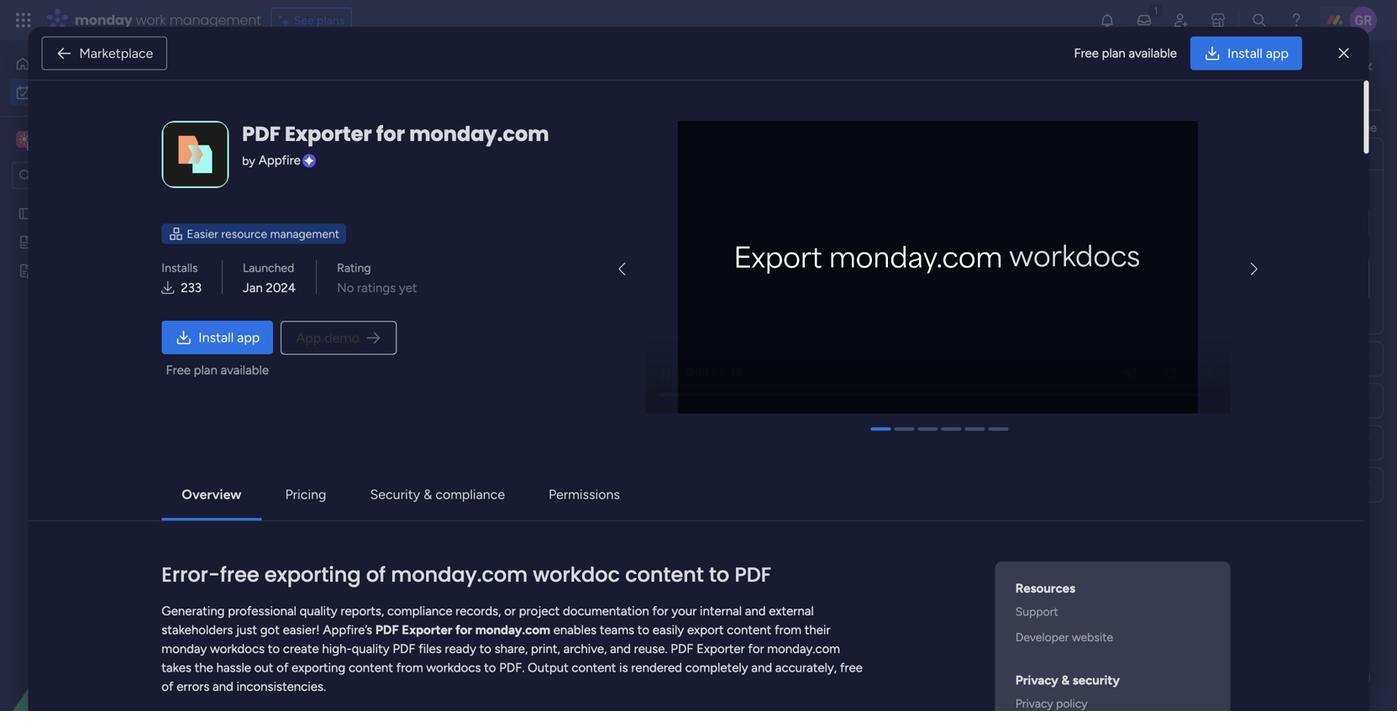 Task type: locate. For each thing, give the bounding box(es) containing it.
1 horizontal spatial free
[[840, 661, 863, 676]]

is
[[619, 661, 628, 676]]

0 vertical spatial 0
[[336, 605, 344, 619]]

free right accurately,
[[840, 661, 863, 676]]

install down 233
[[199, 330, 234, 345]]

new item down pricing button
[[273, 514, 325, 528]]

0 horizontal spatial the
[[195, 661, 213, 676]]

2 privacy from the top
[[1015, 697, 1053, 711]]

1 vertical spatial of
[[276, 661, 288, 676]]

today
[[283, 268, 331, 289]]

0 horizontal spatial free
[[166, 363, 191, 378]]

management
[[894, 515, 964, 530]]

item down pricing button
[[301, 514, 325, 528]]

invite members image
[[1173, 12, 1190, 29]]

generating professional quality reports, compliance records, or project documentation for your internal and external stakeholders just got easier! appfire's
[[162, 604, 814, 638]]

app for leftmost install app button
[[237, 330, 260, 345]]

0 inside without a date / 0 items
[[412, 665, 419, 680]]

by
[[242, 154, 255, 168]]

1 vertical spatial new item
[[273, 514, 325, 528]]

pdf up by appfire
[[242, 120, 280, 148]]

security & compliance button
[[357, 478, 518, 511]]

the left 'boards,'
[[1122, 121, 1140, 135]]

new down pricing on the bottom
[[273, 514, 298, 528]]

install for install app button to the top
[[1227, 45, 1263, 61]]

to up the internal
[[709, 561, 729, 589]]

0 horizontal spatial quality
[[300, 604, 337, 619]]

to-do
[[722, 516, 753, 529]]

1 vertical spatial exporting
[[292, 661, 345, 676]]

monday marketplace image
[[1210, 12, 1226, 29]]

to
[[1344, 121, 1356, 135], [709, 561, 729, 589], [637, 623, 649, 638], [268, 642, 280, 657], [479, 642, 491, 657], [484, 661, 496, 676]]

takes
[[162, 661, 191, 676]]

pdf
[[242, 120, 280, 148], [735, 561, 771, 589], [375, 623, 399, 638], [393, 642, 415, 657], [671, 642, 693, 657]]

exporter up files
[[402, 623, 452, 638]]

0
[[336, 605, 344, 619], [412, 665, 419, 680]]

0 vertical spatial item
[[301, 333, 325, 347]]

0 vertical spatial management
[[169, 11, 261, 29]]

free
[[220, 561, 259, 589], [840, 661, 863, 676]]

the
[[1122, 121, 1140, 135], [195, 661, 213, 676]]

0 vertical spatial free
[[220, 561, 259, 589]]

management for monday work management
[[169, 11, 261, 29]]

free down v2 download image
[[166, 363, 191, 378]]

privacy
[[1015, 673, 1058, 688], [1015, 697, 1053, 711]]

0 horizontal spatial install app button
[[162, 321, 273, 354]]

and left people
[[1231, 121, 1251, 135]]

see plans button
[[271, 8, 352, 33]]

quality up easier! on the left bottom
[[300, 604, 337, 619]]

items right 2
[[356, 272, 385, 286]]

plan down 233
[[194, 363, 217, 378]]

the up errors
[[195, 661, 213, 676]]

0 horizontal spatial management
[[169, 11, 261, 29]]

error-
[[162, 561, 220, 589]]

and
[[1231, 121, 1251, 135], [745, 604, 766, 619], [610, 642, 631, 657], [751, 661, 772, 676], [213, 679, 233, 695]]

app down "search everything" image
[[1266, 45, 1289, 61]]

& up policy on the bottom right of page
[[1061, 673, 1070, 688]]

rating no ratings yet
[[337, 261, 417, 295]]

plan down 'notifications' image
[[1102, 46, 1125, 61]]

and inside generating professional quality reports, compliance records, or project documentation for your internal and external stakeholders just got easier! appfire's
[[745, 604, 766, 619]]

from down files
[[396, 661, 423, 676]]

item down the today
[[301, 333, 325, 347]]

monday.com
[[409, 120, 549, 148], [391, 561, 528, 589], [475, 623, 550, 638], [767, 642, 840, 657]]

workdocs down ready
[[426, 661, 481, 676]]

0 vertical spatial privacy
[[1015, 673, 1058, 688]]

free
[[1074, 46, 1099, 61], [166, 363, 191, 378]]

greg
[[1135, 271, 1163, 286]]

0 down files
[[412, 665, 419, 680]]

new item down 2024
[[273, 333, 325, 347]]

None search field
[[319, 133, 472, 160]]

free up professional
[[220, 561, 259, 589]]

0 horizontal spatial install
[[199, 330, 234, 345]]

plan
[[1102, 46, 1125, 61], [194, 363, 217, 378]]

exporting up the later
[[265, 561, 361, 589]]

app down jan
[[237, 330, 260, 345]]

1 privacy from the top
[[1015, 673, 1058, 688]]

monday up marketplace button
[[75, 11, 132, 29]]

see
[[294, 13, 314, 27]]

privacy left policy on the bottom right of page
[[1015, 697, 1053, 711]]

1 horizontal spatial lottie animation image
[[280, 321, 398, 355]]

and right the internal
[[745, 604, 766, 619]]

greg robinson link
[[1135, 271, 1219, 286]]

monday inside enables teams to easily export content from their monday workdocs to create high-quality pdf files ready to share, print, archive, and reuse. pdf exporter for monday.com takes the hassle out of exporting content from workdocs to pdf. output content is rendered completely and accurately, free of errors and inconsistencies.
[[162, 642, 207, 657]]

from down "external"
[[774, 623, 801, 638]]

/ right the later
[[325, 600, 333, 622]]

1 horizontal spatial workdocs
[[426, 661, 481, 676]]

1 vertical spatial &
[[1061, 673, 1070, 688]]

for inside generating professional quality reports, compliance records, or project documentation for your internal and external stakeholders just got easier! appfire's
[[652, 604, 668, 619]]

Filter dashboard by text search field
[[319, 133, 472, 160]]

the inside enables teams to easily export content from their monday workdocs to create high-quality pdf files ready to share, print, archive, and reuse. pdf exporter for monday.com takes the hassle out of exporting content from workdocs to pdf. output content is rendered completely and accurately, free of errors and inconsistencies.
[[195, 661, 213, 676]]

1 vertical spatial compliance
[[387, 604, 452, 619]]

update feed image
[[1136, 12, 1153, 29]]

work
[[136, 11, 166, 29]]

available down jan
[[221, 363, 269, 378]]

item
[[301, 333, 325, 347], [301, 514, 325, 528]]

a
[[347, 661, 357, 682]]

1 vertical spatial quality
[[352, 642, 389, 657]]

0 horizontal spatial exporter
[[285, 120, 372, 148]]

for inside enables teams to easily export content from their monday workdocs to create high-quality pdf files ready to share, print, archive, and reuse. pdf exporter for monday.com takes the hassle out of exporting content from workdocs to pdf. output content is rendered completely and accurately, free of errors and inconsistencies.
[[748, 642, 764, 657]]

of right out
[[276, 661, 288, 676]]

1 vertical spatial install app button
[[162, 321, 273, 354]]

new inside button
[[255, 139, 279, 153]]

quality up without a date / 0 items
[[352, 642, 389, 657]]

past
[[283, 207, 316, 228]]

install app down "search everything" image
[[1227, 45, 1289, 61]]

management inside "element"
[[270, 227, 339, 241]]

1 horizontal spatial install app button
[[1190, 37, 1302, 70]]

1 vertical spatial item
[[301, 514, 325, 528]]

0 vertical spatial available
[[1129, 46, 1177, 61]]

for up completely
[[748, 642, 764, 657]]

1 vertical spatial available
[[221, 363, 269, 378]]

1 horizontal spatial plan
[[1102, 46, 1125, 61]]

install down "search everything" image
[[1227, 45, 1263, 61]]

error-free exporting of monday.com workdoc content to pdf
[[162, 561, 771, 589]]

0 horizontal spatial 0
[[336, 605, 344, 619]]

& inside privacy & security privacy policy
[[1061, 673, 1070, 688]]

0 vertical spatial new
[[255, 139, 279, 153]]

lottie animation image
[[280, 321, 398, 355], [0, 542, 214, 712]]

/ right 'dates'
[[367, 207, 375, 228]]

0 vertical spatial public board image
[[18, 206, 34, 222]]

content down archive,
[[572, 661, 616, 676]]

dapulse x slim image
[[1339, 43, 1349, 63]]

1 horizontal spatial the
[[1122, 121, 1140, 135]]

0 vertical spatial monday
[[75, 11, 132, 29]]

1 horizontal spatial app
[[1266, 45, 1289, 61]]

boards
[[1089, 352, 1125, 366]]

marketplace arrow right image
[[1251, 263, 1257, 276]]

0 horizontal spatial plan
[[194, 363, 217, 378]]

compliance right the security
[[435, 487, 505, 503]]

project management
[[853, 515, 964, 530]]

completely
[[685, 661, 748, 676]]

0 vertical spatial install
[[1227, 45, 1263, 61]]

and down hassle on the bottom of the page
[[213, 679, 233, 695]]

0 vertical spatial lottie animation image
[[280, 321, 398, 355]]

1 vertical spatial 0
[[412, 665, 419, 680]]

just
[[236, 623, 257, 638]]

0 vertical spatial item
[[282, 139, 306, 153]]

main content
[[223, 40, 1397, 712]]

help image
[[1288, 12, 1305, 29]]

items down files
[[422, 665, 451, 680]]

marketplace arrow left image
[[619, 263, 625, 276]]

select product image
[[15, 12, 32, 29]]

items inside later / 0 items
[[347, 605, 376, 619]]

1 vertical spatial workdocs
[[426, 661, 481, 676]]

available
[[1129, 46, 1177, 61], [221, 363, 269, 378]]

1 vertical spatial install
[[199, 330, 234, 345]]

0 vertical spatial project
[[273, 302, 311, 317]]

to-
[[722, 516, 739, 529]]

of
[[366, 561, 386, 589], [276, 661, 288, 676], [162, 679, 174, 695]]

1 vertical spatial install app
[[199, 330, 260, 345]]

1 vertical spatial lottie animation image
[[0, 542, 214, 712]]

0 vertical spatial app
[[1266, 45, 1289, 61]]

free plan available
[[1074, 46, 1177, 61], [166, 363, 269, 378]]

install app button down 233
[[162, 321, 273, 354]]

next
[[283, 479, 317, 501]]

items right done
[[566, 139, 595, 153]]

0 horizontal spatial from
[[396, 661, 423, 676]]

& inside button
[[423, 487, 432, 503]]

workspace image
[[18, 130, 30, 149]]

0 vertical spatial install app button
[[1190, 37, 1302, 70]]

home option
[[10, 50, 204, 77]]

you'd
[[1293, 121, 1321, 135]]

1 horizontal spatial project
[[853, 515, 891, 530]]

monday up takes
[[162, 642, 207, 657]]

and left accurately,
[[751, 661, 772, 676]]

list box
[[0, 196, 214, 512]]

create
[[283, 642, 319, 657]]

exporter down work
[[285, 120, 372, 148]]

project for project management
[[853, 515, 891, 530]]

lottie animation element
[[280, 321, 398, 360], [0, 542, 214, 712]]

content up "your"
[[625, 561, 704, 589]]

/
[[367, 207, 375, 228], [335, 268, 342, 289], [364, 479, 372, 501], [325, 600, 333, 622], [400, 661, 408, 682]]

easier resource management element
[[162, 224, 346, 244]]

1 horizontal spatial 0
[[412, 665, 419, 680]]

without
[[283, 661, 343, 682]]

1 vertical spatial project
[[853, 515, 891, 530]]

greg robinson image
[[1350, 7, 1377, 34]]

easily
[[653, 623, 684, 638]]

management
[[169, 11, 261, 29], [270, 227, 339, 241]]

1 horizontal spatial monday
[[162, 642, 207, 657]]

public board image
[[18, 206, 34, 222], [18, 234, 34, 250]]

items left the should
[[1128, 186, 1157, 200]]

1 vertical spatial item
[[383, 484, 407, 498]]

see
[[1358, 121, 1377, 135]]

management for easier resource management
[[270, 227, 339, 241]]

available down update feed icon
[[1129, 46, 1177, 61]]

people
[[1050, 268, 1086, 282]]

16
[[1182, 514, 1192, 528]]

to
[[1317, 75, 1330, 89]]

reuse.
[[634, 642, 668, 657]]

new item
[[273, 333, 325, 347], [273, 514, 325, 528]]

new item
[[255, 139, 306, 153]]

exporter up completely
[[697, 642, 745, 657]]

2 vertical spatial of
[[162, 679, 174, 695]]

1 horizontal spatial exporter
[[402, 623, 452, 638]]

marketplace
[[79, 45, 153, 61]]

1 vertical spatial free
[[840, 661, 863, 676]]

new down 2024
[[273, 333, 298, 347]]

quality
[[300, 604, 337, 619], [352, 642, 389, 657]]

0 horizontal spatial project
[[273, 302, 311, 317]]

0 vertical spatial compliance
[[435, 487, 505, 503]]

choose
[[1079, 121, 1119, 135]]

of down takes
[[162, 679, 174, 695]]

1 horizontal spatial free plan available
[[1074, 46, 1177, 61]]

pdf down the easily
[[671, 642, 693, 657]]

0 horizontal spatial lottie animation image
[[0, 542, 214, 712]]

& for privacy
[[1061, 673, 1070, 688]]

1 horizontal spatial management
[[270, 227, 339, 241]]

mar 16
[[1161, 514, 1192, 528]]

& for security
[[423, 487, 432, 503]]

0 horizontal spatial monday
[[75, 11, 132, 29]]

&
[[423, 487, 432, 503], [1061, 673, 1070, 688]]

0 up appfire's
[[336, 605, 344, 619]]

inconsistencies.
[[236, 679, 326, 695]]

list
[[1349, 75, 1364, 89]]

0 vertical spatial lottie animation element
[[280, 321, 398, 360]]

& right the security
[[423, 487, 432, 503]]

1 vertical spatial from
[[396, 661, 423, 676]]

1 horizontal spatial quality
[[352, 642, 389, 657]]

exporting
[[265, 561, 361, 589], [292, 661, 345, 676]]

of up reports,
[[366, 561, 386, 589]]

0 vertical spatial new item
[[273, 333, 325, 347]]

1 horizontal spatial item
[[383, 484, 407, 498]]

1 horizontal spatial &
[[1061, 673, 1070, 688]]

enables
[[553, 623, 597, 638]]

compliance up files
[[387, 604, 452, 619]]

1 vertical spatial app
[[237, 330, 260, 345]]

and up is on the left bottom of the page
[[610, 642, 631, 657]]

to up the 'reuse.'
[[637, 623, 649, 638]]

option
[[0, 199, 214, 202]]

0 horizontal spatial item
[[282, 139, 306, 153]]

1 horizontal spatial from
[[774, 623, 801, 638]]

exporting down create
[[292, 661, 345, 676]]

easier!
[[283, 623, 320, 638]]

install app down jan
[[199, 330, 260, 345]]

new up by
[[255, 139, 279, 153]]

project down 2024
[[273, 302, 311, 317]]

app for install app button to the top
[[1266, 45, 1289, 61]]

1 vertical spatial monday
[[162, 642, 207, 657]]

show?
[[1215, 186, 1249, 200]]

do
[[1332, 75, 1346, 89]]

1 horizontal spatial of
[[276, 661, 288, 676]]

rating
[[337, 261, 371, 275]]

free up choose at top right
[[1074, 46, 1099, 61]]

management right the work
[[169, 11, 261, 29]]

0 vertical spatial plan
[[1102, 46, 1125, 61]]

greg robinson image
[[1103, 267, 1128, 292]]

0 horizontal spatial free plan available
[[166, 363, 269, 378]]

0 horizontal spatial free
[[220, 561, 259, 589]]

0 horizontal spatial workdocs
[[210, 642, 265, 657]]

items up appfire's
[[347, 605, 376, 619]]

board
[[914, 268, 945, 282]]

for up the easily
[[652, 604, 668, 619]]

project inside project management link
[[853, 515, 891, 530]]

1 vertical spatial the
[[195, 661, 213, 676]]

0 vertical spatial install app
[[1227, 45, 1289, 61]]

home
[[37, 57, 69, 71]]

None text field
[[1089, 208, 1369, 238]]

1 vertical spatial public board image
[[18, 234, 34, 250]]

management up the today
[[270, 227, 339, 241]]

project left management
[[853, 515, 891, 530]]

0 vertical spatial of
[[366, 561, 386, 589]]

whose
[[1089, 186, 1125, 200]]

workdocs
[[210, 642, 265, 657], [426, 661, 481, 676]]

professional
[[228, 604, 297, 619]]

1 vertical spatial management
[[270, 227, 339, 241]]

for left search icon
[[376, 120, 405, 148]]

1 horizontal spatial install
[[1227, 45, 1263, 61]]

workdocs up hassle on the bottom of the page
[[210, 642, 265, 657]]

install app button down "search everything" image
[[1190, 37, 1302, 70]]

2
[[346, 272, 353, 286]]

item inside next week / 1 item
[[383, 484, 407, 498]]

0 vertical spatial free
[[1074, 46, 1099, 61]]

next week / 1 item
[[283, 479, 407, 501]]

1 image
[[1148, 1, 1163, 20]]

1 vertical spatial lottie animation element
[[0, 542, 214, 712]]

jan
[[243, 280, 263, 295]]

privacy up policy on the bottom right of page
[[1015, 673, 1058, 688]]

1 vertical spatial privacy
[[1015, 697, 1053, 711]]

0 horizontal spatial &
[[423, 487, 432, 503]]

for up ready
[[455, 623, 472, 638]]

install app button
[[1190, 37, 1302, 70], [162, 321, 273, 354]]

1 vertical spatial free
[[166, 363, 191, 378]]

2 horizontal spatial exporter
[[697, 642, 745, 657]]



Task type: vqa. For each thing, say whether or not it's contained in the screenshot.
items within the Without a date / 0 items
yes



Task type: describe. For each thing, give the bounding box(es) containing it.
export
[[687, 623, 724, 638]]

/ right date
[[400, 661, 408, 682]]

customize button
[[602, 133, 692, 160]]

1 vertical spatial plan
[[194, 363, 217, 378]]

security
[[1073, 673, 1120, 688]]

no
[[337, 280, 354, 295]]

overview
[[182, 487, 241, 503]]

to right ready
[[479, 642, 491, 657]]

launched
[[243, 261, 294, 275]]

or
[[504, 604, 516, 619]]

0 vertical spatial from
[[774, 623, 801, 638]]

permissions
[[549, 487, 620, 503]]

files
[[419, 642, 442, 657]]

accurately,
[[775, 661, 837, 676]]

permissions button
[[535, 478, 633, 511]]

0 horizontal spatial lottie animation element
[[0, 542, 214, 712]]

customize
[[629, 139, 686, 153]]

1 new item from the top
[[273, 333, 325, 347]]

quality inside generating professional quality reports, compliance records, or project documentation for your internal and external stakeholders just got easier! appfire's
[[300, 604, 337, 619]]

without a date / 0 items
[[283, 661, 451, 682]]

appfire
[[258, 153, 301, 168]]

rendered
[[631, 661, 682, 676]]

week
[[320, 479, 360, 501]]

workspace image
[[16, 130, 33, 149]]

column
[[1126, 394, 1167, 408]]

project for project
[[273, 302, 311, 317]]

monday.com inside enables teams to easily export content from their monday workdocs to create high-quality pdf files ready to share, print, archive, and reuse. pdf exporter for monday.com takes the hassle out of exporting content from workdocs to pdf. output content is rendered completely and accurately, free of errors and inconsistencies.
[[767, 642, 840, 657]]

pdf down reports,
[[375, 623, 399, 638]]

status column
[[1089, 394, 1167, 408]]

ready
[[445, 642, 476, 657]]

security & compliance
[[370, 487, 505, 503]]

search everything image
[[1251, 12, 1268, 29]]

233
[[181, 280, 202, 295]]

by appfire
[[242, 153, 301, 168]]

0 vertical spatial exporting
[[265, 561, 361, 589]]

install app for leftmost install app button
[[199, 330, 260, 345]]

1 public board image from the top
[[18, 206, 34, 222]]

to right 'like'
[[1344, 121, 1356, 135]]

1
[[376, 484, 380, 498]]

generating
[[162, 604, 225, 619]]

1 horizontal spatial free
[[1074, 46, 1099, 61]]

resources
[[1015, 581, 1075, 596]]

records,
[[455, 604, 501, 619]]

plans
[[317, 13, 345, 27]]

enables teams to easily export content from their monday workdocs to create high-quality pdf files ready to share, print, archive, and reuse. pdf exporter for monday.com takes the hassle out of exporting content from workdocs to pdf. output content is rendered completely and accurately, free of errors and inconsistencies.
[[162, 623, 863, 695]]

dates
[[320, 207, 364, 228]]

none search field inside main content
[[319, 133, 472, 160]]

2024
[[266, 280, 296, 295]]

1 vertical spatial exporter
[[402, 623, 452, 638]]

0 vertical spatial pdf exporter for monday.com
[[242, 120, 549, 148]]

content down high- at the bottom left of the page
[[349, 661, 393, 676]]

today / 2 items
[[283, 268, 385, 289]]

boards,
[[1142, 121, 1181, 135]]

developer
[[1015, 630, 1069, 645]]

0 vertical spatial workdocs
[[210, 642, 265, 657]]

app logo image
[[162, 121, 229, 188]]

content down the internal
[[727, 623, 771, 638]]

exporter inside enables teams to easily export content from their monday workdocs to create high-quality pdf files ready to share, print, archive, and reuse. pdf exporter for monday.com takes the hassle out of exporting content from workdocs to pdf. output content is rendered completely and accurately, free of errors and inconsistencies.
[[697, 642, 745, 657]]

item inside button
[[282, 139, 306, 153]]

2 horizontal spatial of
[[366, 561, 386, 589]]

pdf left files
[[393, 642, 415, 657]]

2 public board image from the top
[[18, 234, 34, 250]]

hide
[[509, 139, 534, 153]]

project management link
[[851, 507, 1006, 535]]

search image
[[452, 139, 465, 153]]

1 item from the top
[[301, 333, 325, 347]]

pdf up the internal
[[735, 561, 771, 589]]

policy
[[1056, 697, 1088, 711]]

to down got
[[268, 642, 280, 657]]

quality inside enables teams to easily export content from their monday workdocs to create high-quality pdf files ready to share, print, archive, and reuse. pdf exporter for monday.com takes the hassle out of exporting content from workdocs to pdf. output content is rendered completely and accurately, free of errors and inconsistencies.
[[352, 642, 389, 657]]

your
[[672, 604, 697, 619]]

2 new item from the top
[[273, 514, 325, 528]]

2 item from the top
[[301, 514, 325, 528]]

private board image
[[18, 263, 34, 279]]

work
[[293, 63, 360, 101]]

monday work management
[[75, 11, 261, 29]]

exporting inside enables teams to easily export content from their monday workdocs to create high-quality pdf files ready to share, print, archive, and reuse. pdf exporter for monday.com takes the hassle out of exporting content from workdocs to pdf. output content is rendered completely and accurately, free of errors and inconsistencies.
[[292, 661, 345, 676]]

0 horizontal spatial available
[[221, 363, 269, 378]]

items inside without a date / 0 items
[[422, 665, 451, 680]]

1 vertical spatial free plan available
[[166, 363, 269, 378]]

easier
[[187, 227, 218, 241]]

project
[[519, 604, 560, 619]]

my work
[[248, 63, 360, 101]]

installs
[[162, 261, 198, 275]]

greg robinson
[[1135, 271, 1219, 286]]

v2 download image
[[162, 279, 174, 298]]

notifications image
[[1099, 12, 1116, 29]]

marketplace button
[[41, 37, 167, 70]]

we
[[1197, 186, 1212, 200]]

main content containing past dates /
[[223, 40, 1397, 712]]

1 vertical spatial new
[[273, 333, 298, 347]]

security
[[370, 487, 420, 503]]

got
[[260, 623, 280, 638]]

to left the pdf.
[[484, 661, 496, 676]]

/ left 1
[[364, 479, 372, 501]]

reports,
[[341, 604, 384, 619]]

1 vertical spatial pdf exporter for monday.com
[[375, 623, 553, 638]]

their
[[805, 623, 830, 638]]

past dates /
[[283, 207, 379, 228]]

should
[[1160, 186, 1194, 200]]

developer website
[[1015, 630, 1113, 645]]

stuck
[[1279, 514, 1309, 528]]

compliance inside generating professional quality reports, compliance records, or project documentation for your internal and external stakeholders just got easier! appfire's
[[387, 604, 452, 619]]

new item button
[[248, 133, 312, 160]]

columns
[[1184, 121, 1228, 135]]

compliance inside button
[[435, 487, 505, 503]]

documentation
[[563, 604, 649, 619]]

/ left 2
[[335, 268, 342, 289]]

privacy & security privacy policy
[[1015, 673, 1120, 711]]

1 horizontal spatial lottie animation element
[[280, 321, 398, 360]]

print,
[[531, 642, 560, 657]]

my
[[248, 63, 286, 101]]

free inside enables teams to easily export content from their monday workdocs to create high-quality pdf files ready to share, print, archive, and reuse. pdf exporter for monday.com takes the hassle out of exporting content from workdocs to pdf. output content is rendered completely and accurately, free of errors and inconsistencies.
[[840, 661, 863, 676]]

to do list
[[1317, 75, 1364, 89]]

hassle
[[216, 661, 251, 676]]

teams
[[600, 623, 634, 638]]

install app for install app button to the top
[[1227, 45, 1289, 61]]

install for leftmost install app button
[[199, 330, 234, 345]]

later / 0 items
[[283, 600, 376, 622]]

out
[[254, 661, 273, 676]]

stakeholders
[[162, 623, 233, 638]]

2 vertical spatial new
[[273, 514, 298, 528]]

errors
[[177, 679, 209, 695]]

0 inside later / 0 items
[[336, 605, 344, 619]]

home link
[[10, 50, 204, 77]]

items inside today / 2 items
[[356, 272, 385, 286]]

appfire's
[[323, 623, 372, 638]]

people
[[1254, 121, 1290, 135]]

status
[[1089, 394, 1123, 408]]

mar
[[1161, 514, 1179, 528]]

resources support
[[1015, 581, 1075, 619]]

output
[[528, 661, 568, 676]]

1 horizontal spatial available
[[1129, 46, 1177, 61]]

robinson
[[1166, 271, 1219, 286]]



